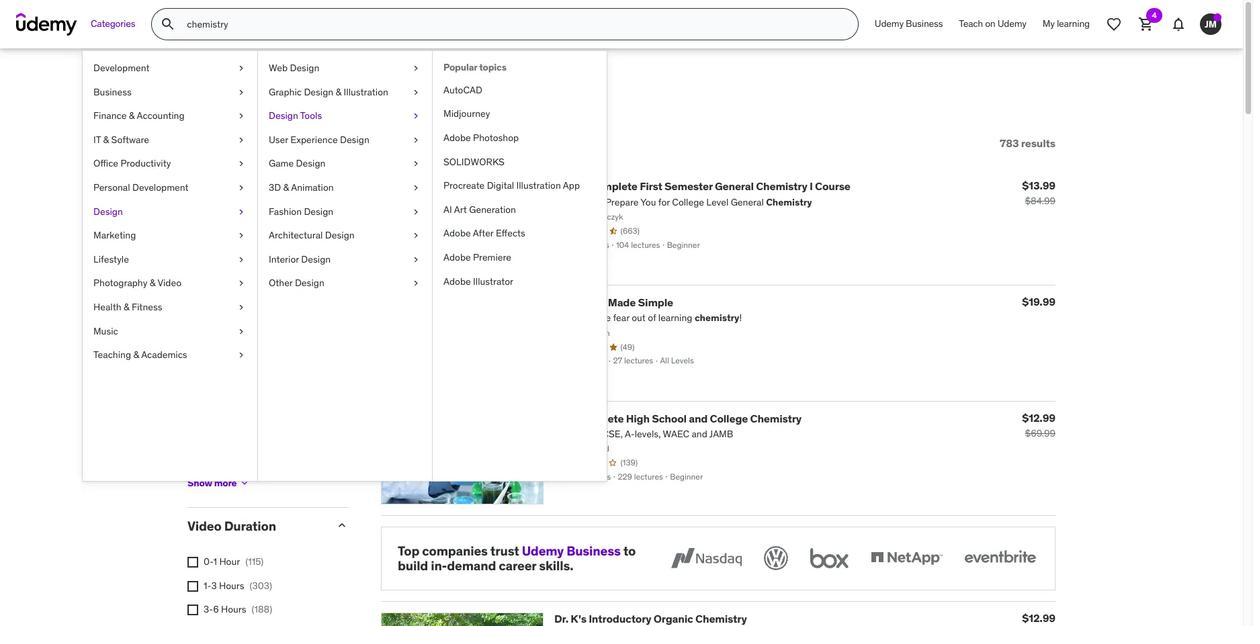Task type: vqa. For each thing, say whether or not it's contained in the screenshot.
'Architectural'
yes



Task type: describe. For each thing, give the bounding box(es) containing it.
box image
[[807, 543, 852, 573]]

xsmall image for design tools
[[411, 110, 421, 123]]

xsmall image for health & fitness
[[236, 301, 247, 314]]

other design link
[[258, 272, 432, 296]]

2 horizontal spatial udemy
[[998, 18, 1027, 30]]

xsmall image for music
[[236, 325, 247, 338]]

& inside the graphic design & illustration link
[[336, 86, 342, 98]]

dr. for dr. k's complete first semester general chemistry i course
[[554, 180, 569, 193]]

design for architectural
[[325, 229, 355, 241]]

build
[[398, 558, 428, 574]]

xsmall image for web design
[[411, 62, 421, 75]]

xsmall image for teaching & academics
[[236, 349, 247, 362]]

up for 4.0 & up
[[277, 253, 288, 265]]

finance & accounting link
[[83, 104, 257, 128]]

more
[[214, 477, 237, 489]]

general
[[715, 180, 754, 193]]

course
[[815, 180, 851, 193]]

app
[[563, 180, 580, 192]]

& for 3.5 & up (541)
[[269, 276, 275, 289]]

783 results for "chemistry"
[[188, 79, 460, 107]]

português
[[204, 474, 247, 486]]

3-6 hours (188)
[[204, 604, 272, 616]]

graphic design & illustration
[[269, 86, 388, 98]]

in-
[[431, 558, 447, 574]]

design for graphic
[[304, 86, 334, 98]]

xsmall image for show more
[[240, 478, 250, 489]]

2 horizontal spatial business
[[906, 18, 943, 30]]

teaching
[[93, 349, 131, 361]]

1 vertical spatial udemy business link
[[522, 543, 621, 559]]

ratings button
[[188, 191, 325, 207]]

& for it & software
[[103, 134, 109, 146]]

wishlist image
[[1106, 16, 1122, 32]]

adobe for adobe photoshop
[[444, 132, 471, 144]]

interior
[[269, 253, 299, 265]]

& for finance & accounting
[[129, 110, 135, 122]]

783 results status
[[1000, 136, 1056, 150]]

my learning link
[[1035, 8, 1098, 40]]

after
[[473, 227, 494, 240]]

chemistry left made
[[554, 296, 606, 309]]

xsmall image for photography & video
[[236, 277, 247, 290]]

& for photography & video
[[150, 277, 155, 289]]

chemistry made simple
[[554, 296, 673, 309]]

xsmall image for fashion design
[[411, 205, 421, 219]]

0 vertical spatial video
[[158, 277, 181, 289]]

animation
[[291, 181, 334, 194]]

teach on udemy link
[[951, 8, 1035, 40]]

netapp image
[[868, 543, 946, 573]]

college
[[710, 412, 748, 425]]

procreate digital illustration app
[[444, 180, 580, 192]]

adobe premiere
[[444, 251, 512, 263]]

small image
[[335, 519, 349, 533]]

skills.
[[539, 558, 574, 574]]

the complete high school and college chemistry link
[[554, 412, 802, 425]]

dr. k's introductory organic chemistry link
[[554, 612, 747, 626]]

0-1 hour (115)
[[204, 556, 264, 568]]

adobe illustrator link
[[433, 270, 607, 294]]

xsmall image for it & software
[[236, 134, 247, 147]]

solidworks
[[444, 156, 505, 168]]

Search for anything text field
[[184, 13, 842, 36]]

xsmall image for other design
[[411, 277, 421, 290]]

shopping cart with 4 items image
[[1139, 16, 1155, 32]]

adobe for adobe after effects
[[444, 227, 471, 240]]

health & fitness link
[[83, 296, 257, 320]]

design tools element
[[432, 51, 607, 481]]

music link
[[83, 320, 257, 344]]

chemistry made simple link
[[554, 296, 673, 309]]

music
[[93, 325, 118, 337]]

1 horizontal spatial udemy
[[875, 18, 904, 30]]

demand
[[447, 558, 496, 574]]

topics
[[479, 61, 507, 73]]

submit search image
[[160, 16, 176, 32]]

other design
[[269, 277, 324, 289]]

ratings
[[188, 191, 234, 207]]

(12)
[[243, 450, 257, 462]]

adobe for adobe illustrator
[[444, 275, 471, 287]]

& for health & fitness
[[124, 301, 129, 313]]

3.0 & up
[[253, 300, 288, 312]]

it & software link
[[83, 128, 257, 152]]

up for 4.5 & up
[[277, 229, 288, 241]]

dr. for dr. k's introductory organic chemistry
[[554, 612, 569, 626]]

adobe for adobe premiere
[[444, 251, 471, 263]]

show more
[[188, 477, 237, 489]]

hour
[[219, 556, 240, 568]]

& for 3d & animation
[[283, 181, 289, 194]]

generation
[[469, 203, 516, 216]]

language
[[188, 340, 246, 357]]

game design
[[269, 158, 326, 170]]

xsmall image for design
[[236, 205, 247, 219]]

hours for 1-3 hours
[[219, 580, 244, 592]]

eventbrite image
[[962, 543, 1039, 573]]

xsmall image for marketing
[[236, 229, 247, 242]]

$12.99 for $12.99 $69.99
[[1022, 411, 1056, 424]]

development link
[[83, 56, 257, 80]]

the complete high school and college chemistry
[[554, 412, 802, 425]]

1-
[[204, 580, 211, 592]]

(272)
[[293, 229, 314, 241]]

design down the graphic
[[269, 110, 298, 122]]

architectural design
[[269, 229, 355, 241]]

& for 3.0 & up
[[269, 300, 275, 312]]

xsmall image for game design
[[411, 158, 421, 171]]

learning
[[1057, 18, 1090, 30]]

game design link
[[258, 152, 432, 176]]

4.5
[[253, 229, 267, 241]]

xsmall image for personal development
[[236, 181, 247, 195]]

3.5
[[253, 276, 267, 289]]

procreate
[[444, 180, 485, 192]]

$69.99
[[1025, 427, 1056, 439]]

design down design tools link
[[340, 134, 370, 146]]

chemistry right college
[[750, 412, 802, 425]]

1-3 hours (303)
[[204, 580, 272, 592]]

design for game
[[296, 158, 326, 170]]

1 horizontal spatial udemy business link
[[867, 8, 951, 40]]

office productivity
[[93, 158, 171, 170]]

(684)
[[240, 378, 262, 390]]

xsmall image for user experience design
[[411, 134, 421, 147]]

it & software
[[93, 134, 149, 146]]

fashion design link
[[258, 200, 432, 224]]

0-
[[204, 556, 213, 568]]

0 horizontal spatial udemy
[[522, 543, 564, 559]]

4.0
[[253, 253, 267, 265]]

(188)
[[252, 604, 272, 616]]

3-
[[204, 604, 213, 616]]

game
[[269, 158, 294, 170]]

783 results
[[1000, 136, 1056, 150]]

design down personal
[[93, 205, 123, 217]]

xsmall image for development
[[236, 62, 247, 75]]

fashion design
[[269, 205, 334, 217]]

school
[[652, 412, 687, 425]]



Task type: locate. For each thing, give the bounding box(es) containing it.
783 inside status
[[1000, 136, 1019, 150]]

chemistry right the organic
[[696, 612, 747, 626]]

business left "teach"
[[906, 18, 943, 30]]

career
[[499, 558, 536, 574]]

0 vertical spatial udemy business link
[[867, 8, 951, 40]]

xsmall image inside the graphic design & illustration link
[[411, 86, 421, 99]]

$12.99 for $12.99
[[1022, 612, 1056, 625]]

xsmall image for business
[[236, 86, 247, 99]]

1 up from the top
[[277, 229, 288, 241]]

dr. up ai art generation link
[[554, 180, 569, 193]]

design for other
[[295, 277, 324, 289]]

xsmall image inside 3d & animation link
[[411, 181, 421, 195]]

& right for
[[336, 86, 342, 98]]

video duration button
[[188, 518, 325, 535]]

xsmall image inside finance & accounting link
[[236, 110, 247, 123]]

4.0 & up (464)
[[253, 253, 315, 265]]

1 horizontal spatial video
[[188, 518, 222, 535]]

lifestyle link
[[83, 248, 257, 272]]

udemy business link left to
[[522, 543, 621, 559]]

business
[[906, 18, 943, 30], [93, 86, 132, 98], [567, 543, 621, 559]]

0 horizontal spatial illustration
[[344, 86, 388, 98]]

design right the web
[[290, 62, 319, 74]]

on
[[985, 18, 996, 30]]

development down office productivity link
[[132, 181, 189, 194]]

1 k's from the top
[[571, 180, 587, 193]]

adobe illustrator
[[444, 275, 513, 287]]

xsmall image for finance & accounting
[[236, 110, 247, 123]]

1 horizontal spatial business
[[567, 543, 621, 559]]

1 vertical spatial results
[[1021, 136, 1056, 150]]

dr. k's complete first semester general chemistry i course
[[554, 180, 851, 193]]

adobe down midjourney
[[444, 132, 471, 144]]

xsmall image for interior design
[[411, 253, 421, 266]]

design link
[[83, 200, 257, 224]]

tools
[[300, 110, 322, 122]]

1 vertical spatial illustration
[[517, 180, 561, 192]]

& inside the "teaching & academics" link
[[133, 349, 139, 361]]

xsmall image
[[411, 62, 421, 75], [236, 86, 247, 99], [236, 110, 247, 123], [236, 134, 247, 147], [411, 134, 421, 147], [236, 158, 247, 171], [411, 158, 421, 171], [236, 205, 247, 219], [236, 229, 247, 242], [411, 229, 421, 242], [411, 253, 421, 266], [411, 277, 421, 290], [236, 301, 247, 314], [236, 325, 247, 338], [188, 427, 198, 438], [188, 581, 198, 592], [188, 605, 198, 616]]

783
[[188, 79, 226, 107], [1000, 136, 1019, 150]]

& right finance
[[129, 110, 135, 122]]

2 up from the top
[[277, 253, 288, 265]]

procreate digital illustration app link
[[433, 174, 607, 198]]

adobe up the adobe illustrator
[[444, 251, 471, 263]]

accounting
[[137, 110, 185, 122]]

xsmall image inside the "music" link
[[236, 325, 247, 338]]

1 vertical spatial $12.99
[[1022, 612, 1056, 625]]

0 vertical spatial dr.
[[554, 180, 569, 193]]

(464)
[[293, 253, 315, 265]]

experience
[[291, 134, 338, 146]]

3 up from the top
[[277, 276, 288, 289]]

0 horizontal spatial 783
[[188, 79, 226, 107]]

jm link
[[1195, 8, 1227, 40]]

photography & video link
[[83, 272, 257, 296]]

xsmall image inside game design link
[[411, 158, 421, 171]]

results down the web
[[231, 79, 300, 107]]

design down (464)
[[295, 277, 324, 289]]

xsmall image inside the "teaching & academics" link
[[236, 349, 247, 362]]

& inside 3d & animation link
[[283, 181, 289, 194]]

digital
[[487, 180, 514, 192]]

fashion
[[269, 205, 302, 217]]

solidworks link
[[433, 150, 607, 174]]

marketing
[[93, 229, 136, 241]]

0 vertical spatial hours
[[219, 580, 244, 592]]

design for fashion
[[304, 205, 334, 217]]

783 for 783 results for "chemistry"
[[188, 79, 226, 107]]

1 vertical spatial business
[[93, 86, 132, 98]]

illustrator
[[473, 275, 513, 287]]

1 vertical spatial development
[[132, 181, 189, 194]]

software
[[111, 134, 149, 146]]

hours right "3" on the bottom of the page
[[219, 580, 244, 592]]

& for teaching & academics
[[133, 349, 139, 361]]

xsmall image inside "other design" link
[[411, 277, 421, 290]]

dr.
[[554, 180, 569, 193], [554, 612, 569, 626]]

& right 4.0
[[269, 253, 275, 265]]

$84.99
[[1025, 195, 1056, 207]]

4.5 & up (272)
[[253, 229, 314, 241]]

fitness
[[132, 301, 162, 313]]

hours for 3-6 hours
[[221, 604, 246, 616]]

& right 3.0
[[269, 300, 275, 312]]

interior design link
[[258, 248, 432, 272]]

to
[[624, 543, 636, 559]]

marketing link
[[83, 224, 257, 248]]

user experience design
[[269, 134, 370, 146]]

design down animation
[[304, 205, 334, 217]]

1 vertical spatial k's
[[571, 612, 587, 626]]

2 $12.99 from the top
[[1022, 612, 1056, 625]]

popular
[[444, 61, 477, 73]]

web design
[[269, 62, 319, 74]]

xsmall image inside show more button
[[240, 478, 250, 489]]

udemy business
[[875, 18, 943, 30]]

chemistry left i
[[756, 180, 808, 193]]

3 adobe from the top
[[444, 251, 471, 263]]

teaching & academics link
[[83, 344, 257, 367]]

0 horizontal spatial business
[[93, 86, 132, 98]]

xsmall image inside business "link"
[[236, 86, 247, 99]]

complete right the
[[575, 412, 624, 425]]

design down "fashion design" link at the top left of the page
[[325, 229, 355, 241]]

you have alerts image
[[1214, 13, 1222, 22]]

categories
[[91, 18, 135, 30]]

video down lifestyle link
[[158, 277, 181, 289]]

0 horizontal spatial video
[[158, 277, 181, 289]]

xsmall image inside development link
[[236, 62, 247, 75]]

xsmall image for lifestyle
[[236, 253, 247, 266]]

made
[[608, 296, 636, 309]]

adobe inside "link"
[[444, 275, 471, 287]]

business left to
[[567, 543, 621, 559]]

4 adobe from the top
[[444, 275, 471, 287]]

& inside finance & accounting link
[[129, 110, 135, 122]]

personal development link
[[83, 176, 257, 200]]

udemy business link
[[867, 8, 951, 40], [522, 543, 621, 559]]

web
[[269, 62, 288, 74]]

1 vertical spatial complete
[[575, 412, 624, 425]]

(115)
[[245, 556, 264, 568]]

xsmall image inside marketing link
[[236, 229, 247, 242]]

finance & accounting
[[93, 110, 185, 122]]

categories button
[[83, 8, 143, 40]]

& inside health & fitness link
[[124, 301, 129, 313]]

up right 3.0
[[277, 300, 288, 312]]

0 vertical spatial complete
[[589, 180, 638, 193]]

my
[[1043, 18, 1055, 30]]

4 up from the top
[[277, 300, 288, 312]]

xsmall image inside architectural design link
[[411, 229, 421, 242]]

0 horizontal spatial results
[[231, 79, 300, 107]]

udemy
[[875, 18, 904, 30], [998, 18, 1027, 30], [522, 543, 564, 559]]

3d & animation link
[[258, 176, 432, 200]]

xsmall image inside interior design link
[[411, 253, 421, 266]]

udemy image
[[16, 13, 77, 36]]

design for web
[[290, 62, 319, 74]]

xsmall image inside it & software link
[[236, 134, 247, 147]]

0 vertical spatial results
[[231, 79, 300, 107]]

photoshop
[[473, 132, 519, 144]]

xsmall image for graphic design & illustration
[[411, 86, 421, 99]]

jm
[[1205, 18, 1217, 30]]

chemistry
[[756, 180, 808, 193], [554, 296, 606, 309], [750, 412, 802, 425], [696, 612, 747, 626]]

k's for introductory
[[571, 612, 587, 626]]

up left (464)
[[277, 253, 288, 265]]

volkswagen image
[[761, 543, 791, 573]]

user
[[269, 134, 288, 146]]

783 for 783 results
[[1000, 136, 1019, 150]]

graphic design & illustration link
[[258, 80, 432, 104]]

autocad
[[444, 84, 483, 96]]

development down 'categories' dropdown button
[[93, 62, 150, 74]]

6
[[213, 604, 219, 616]]

1 $12.99 from the top
[[1022, 411, 1056, 424]]

video up 0-
[[188, 518, 222, 535]]

design up tools
[[304, 86, 334, 98]]

1 vertical spatial dr.
[[554, 612, 569, 626]]

0 vertical spatial illustration
[[344, 86, 388, 98]]

design for interior
[[301, 253, 331, 265]]

health & fitness
[[93, 301, 162, 313]]

xsmall image inside office productivity link
[[236, 158, 247, 171]]

& right teaching
[[133, 349, 139, 361]]

business up finance
[[93, 86, 132, 98]]

& right 4.5 at left top
[[269, 229, 275, 241]]

1 dr. from the top
[[554, 180, 569, 193]]

language button
[[188, 340, 325, 357]]

xsmall image for 3d & animation
[[411, 181, 421, 195]]

up
[[277, 229, 288, 241], [277, 253, 288, 265], [277, 276, 288, 289], [277, 300, 288, 312]]

complete
[[589, 180, 638, 193], [575, 412, 624, 425]]

1 vertical spatial 783
[[1000, 136, 1019, 150]]

hours right the 6
[[221, 604, 246, 616]]

$12.99 $69.99
[[1022, 411, 1056, 439]]

0 horizontal spatial udemy business link
[[522, 543, 621, 559]]

illustration inside design tools element
[[517, 180, 561, 192]]

finance
[[93, 110, 127, 122]]

notifications image
[[1171, 16, 1187, 32]]

& right 3.5
[[269, 276, 275, 289]]

illustration down solidworks link
[[517, 180, 561, 192]]

trust
[[490, 543, 519, 559]]

xsmall image inside design link
[[236, 205, 247, 219]]

xsmall image inside web design link
[[411, 62, 421, 75]]

up left (541)
[[277, 276, 288, 289]]

adobe down adobe premiere
[[444, 275, 471, 287]]

results for 783 results for "chemistry"
[[231, 79, 300, 107]]

2 k's from the top
[[571, 612, 587, 626]]

1 horizontal spatial illustration
[[517, 180, 561, 192]]

2 adobe from the top
[[444, 227, 471, 240]]

& for 4.5 & up (272)
[[269, 229, 275, 241]]

adobe photoshop
[[444, 132, 519, 144]]

0 vertical spatial k's
[[571, 180, 587, 193]]

1 horizontal spatial 783
[[1000, 136, 1019, 150]]

3.0
[[253, 300, 267, 312]]

xsmall image inside user experience design link
[[411, 134, 421, 147]]

xsmall image inside lifestyle link
[[236, 253, 247, 266]]

& right "it"
[[103, 134, 109, 146]]

0 vertical spatial $12.99
[[1022, 411, 1056, 424]]

xsmall image for office productivity
[[236, 158, 247, 171]]

& for 4.0 & up (464)
[[269, 253, 275, 265]]

1
[[213, 556, 217, 568]]

business link
[[83, 80, 257, 104]]

adobe premiere link
[[433, 246, 607, 270]]

web design link
[[258, 56, 432, 80]]

1 adobe from the top
[[444, 132, 471, 144]]

2 dr. from the top
[[554, 612, 569, 626]]

1 horizontal spatial results
[[1021, 136, 1056, 150]]

up left (272) at top
[[277, 229, 288, 241]]

results for 783 results
[[1021, 136, 1056, 150]]

k's
[[571, 180, 587, 193], [571, 612, 587, 626]]

k's up ai art generation link
[[571, 180, 587, 193]]

simple
[[638, 296, 673, 309]]

dr. down skills.
[[554, 612, 569, 626]]

xsmall image
[[236, 62, 247, 75], [411, 86, 421, 99], [411, 110, 421, 123], [236, 181, 247, 195], [411, 181, 421, 195], [411, 205, 421, 219], [236, 253, 247, 266], [236, 277, 247, 290], [236, 349, 247, 362], [188, 379, 198, 390], [188, 403, 198, 414], [188, 451, 198, 462], [240, 478, 250, 489], [188, 557, 198, 568]]

illustration down web design link
[[344, 86, 388, 98]]

design
[[290, 62, 319, 74], [304, 86, 334, 98], [269, 110, 298, 122], [340, 134, 370, 146], [296, 158, 326, 170], [93, 205, 123, 217], [304, 205, 334, 217], [325, 229, 355, 241], [301, 253, 331, 265], [295, 277, 324, 289]]

k's left introductory
[[571, 612, 587, 626]]

udemy business link left "teach"
[[867, 8, 951, 40]]

xsmall image inside personal development link
[[236, 181, 247, 195]]

results inside status
[[1021, 136, 1056, 150]]

& inside it & software link
[[103, 134, 109, 146]]

results up $13.99
[[1021, 136, 1056, 150]]

1 vertical spatial video
[[188, 518, 222, 535]]

3d & animation
[[269, 181, 334, 194]]

2 vertical spatial business
[[567, 543, 621, 559]]

xsmall image inside "fashion design" link
[[411, 205, 421, 219]]

& up fitness
[[150, 277, 155, 289]]

first
[[640, 180, 663, 193]]

0 vertical spatial business
[[906, 18, 943, 30]]

xsmall image for architectural design
[[411, 229, 421, 242]]

1 vertical spatial hours
[[221, 604, 246, 616]]

k's for complete
[[571, 180, 587, 193]]

top companies trust udemy business
[[398, 543, 621, 559]]

xsmall image inside photography & video link
[[236, 277, 247, 290]]

complete left first
[[589, 180, 638, 193]]

design up animation
[[296, 158, 326, 170]]

0 vertical spatial development
[[93, 62, 150, 74]]

xsmall image inside design tools link
[[411, 110, 421, 123]]

& inside photography & video link
[[150, 277, 155, 289]]

nasdaq image
[[668, 543, 745, 573]]

business inside "link"
[[93, 86, 132, 98]]

up for 3.5 & up
[[277, 276, 288, 289]]

& right 3d
[[283, 181, 289, 194]]

adobe down art
[[444, 227, 471, 240]]

ai art generation
[[444, 203, 516, 216]]

4 link
[[1130, 8, 1163, 40]]

office
[[93, 158, 118, 170]]

design down the architectural design
[[301, 253, 331, 265]]

& right health in the left top of the page
[[124, 301, 129, 313]]

teach on udemy
[[959, 18, 1027, 30]]

0 vertical spatial 783
[[188, 79, 226, 107]]

graphic
[[269, 86, 302, 98]]

midjourney link
[[433, 102, 607, 126]]

xsmall image inside health & fitness link
[[236, 301, 247, 314]]



